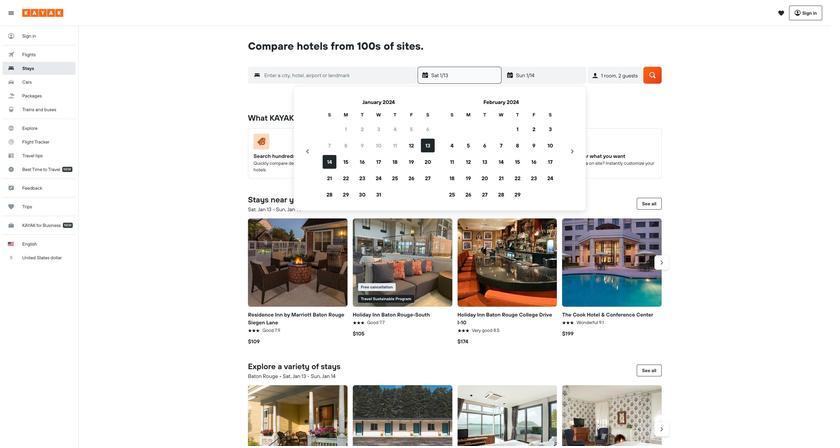 Task type: vqa. For each thing, say whether or not it's contained in the screenshot.
'Inn' element
yes



Task type: locate. For each thing, give the bounding box(es) containing it.
inn element
[[562, 386, 662, 447]]

2 grid from the left
[[444, 94, 559, 203]]

the cook hotel & conference center element
[[562, 219, 662, 307]]

grid
[[321, 94, 436, 203], [444, 94, 559, 203]]

figure
[[254, 134, 339, 152], [358, 134, 444, 152], [463, 134, 549, 152], [568, 134, 654, 152], [353, 219, 452, 307]]

holiday inn baton rouge college drive i-10 element
[[458, 219, 557, 307]]

explore a variety of stays carousel region
[[245, 383, 669, 447]]

united states (english) image
[[8, 242, 14, 246]]

previous month image
[[304, 148, 311, 155]]

None search field
[[238, 52, 672, 97]]

1 grid from the left
[[321, 94, 436, 203]]

1 horizontal spatial grid
[[444, 94, 559, 203]]

row
[[321, 111, 436, 119], [444, 111, 559, 119], [321, 121, 436, 138], [444, 121, 559, 138], [321, 138, 436, 154], [444, 138, 559, 154], [321, 154, 436, 170], [444, 154, 559, 170], [321, 170, 436, 187], [444, 170, 559, 187], [321, 187, 436, 203], [444, 187, 559, 203]]

0 horizontal spatial grid
[[321, 94, 436, 203]]

forward image
[[658, 260, 665, 266]]

next month image
[[569, 148, 576, 155]]



Task type: describe. For each thing, give the bounding box(es) containing it.
figure inside stays near you carousel region
[[353, 219, 452, 307]]

residence inn by marriott baton rouge siegen lane element
[[248, 219, 348, 307]]

bed & breakfast element
[[248, 386, 348, 447]]

holiday inn baton rouge-south element
[[353, 219, 452, 307]]

navigation menu image
[[8, 10, 14, 16]]

hotel element
[[458, 386, 557, 447]]

start date calendar input element
[[302, 94, 578, 203]]

forward image
[[658, 427, 665, 433]]

Enter a city, hotel, airport or landmark text field
[[260, 71, 416, 80]]

motel element
[[353, 386, 452, 447]]

stays near you carousel region
[[245, 216, 669, 349]]



